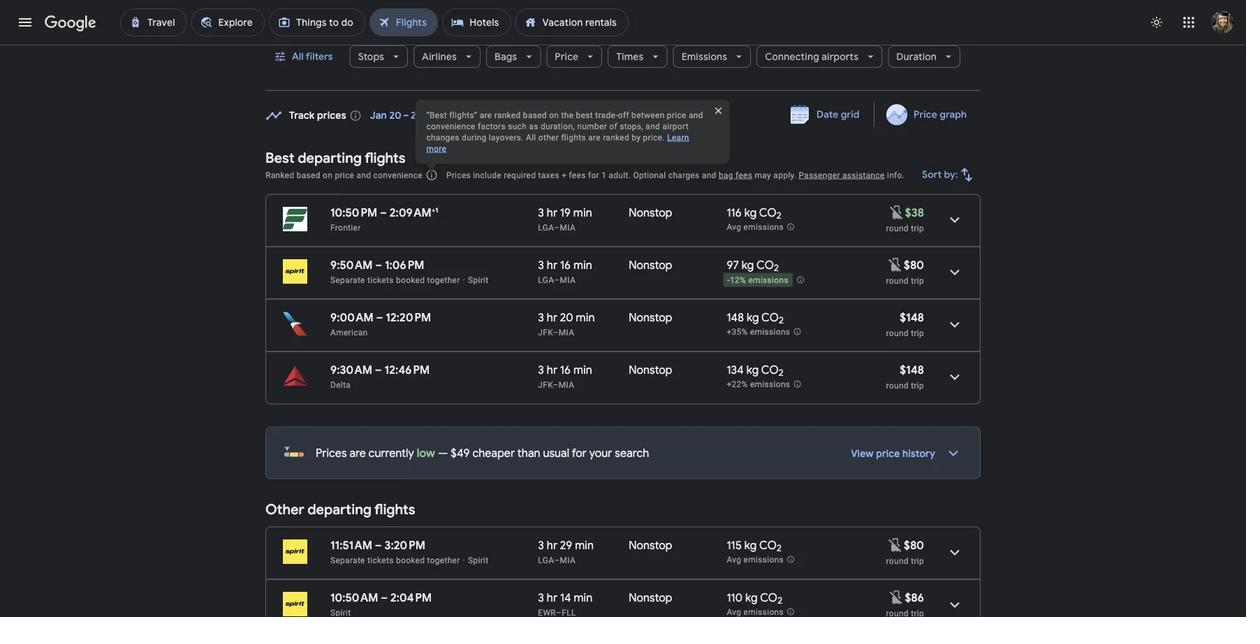 Task type: locate. For each thing, give the bounding box(es) containing it.
tickets
[[368, 275, 394, 285], [368, 555, 394, 565]]

separate tickets booked together for 3:20 pm
[[331, 555, 460, 565]]

1 trip from the top
[[912, 223, 925, 233]]

lga inside 3 hr 29 min lga – mia
[[538, 555, 554, 565]]

3 inside 3 hr 29 min lga – mia
[[538, 538, 544, 553]]

4 hr from the top
[[547, 363, 558, 377]]

0 vertical spatial departing
[[298, 149, 362, 167]]

total duration 3 hr 16 min. element down 3 hr 19 min lga – mia
[[538, 258, 629, 274]]

2 lga from the top
[[538, 275, 554, 285]]

round for 97
[[887, 276, 909, 286]]

1 vertical spatial together
[[427, 555, 460, 565]]

1 horizontal spatial price
[[914, 108, 938, 121]]

all left filters at the left of the page
[[292, 50, 304, 63]]

and down best departing flights
[[357, 170, 371, 180]]

2 booked from the top
[[396, 555, 425, 565]]

hr for 3 hr 20 min jfk – mia
[[547, 310, 558, 325]]

this price for this flight doesn't include overhead bin access. if you need a carry-on bag, use the bags filter to update prices. image for $86
[[889, 589, 906, 606]]

kg inside 97 kg co 2
[[742, 258, 755, 272]]

2 vertical spatial round trip
[[887, 556, 925, 566]]

min inside 3 hr 16 min jfk – mia
[[574, 363, 593, 377]]

115
[[727, 538, 742, 553]]

kg up +22% emissions
[[747, 363, 759, 377]]

– inside 9:00 am – 12:20 pm american
[[376, 310, 383, 325]]

0 vertical spatial $148
[[900, 310, 925, 325]]

0 vertical spatial price
[[555, 50, 579, 63]]

separate
[[331, 275, 365, 285], [331, 555, 365, 565]]

1 avg from the top
[[727, 222, 742, 232]]

total duration 3 hr 14 min. element
[[538, 591, 629, 607]]

round trip for 116
[[887, 223, 925, 233]]

3 nonstop flight. element from the top
[[629, 310, 673, 327]]

co up +22% emissions
[[762, 363, 779, 377]]

flight details. leaves newark liberty international airport at 10:50 am on saturday, january 20 and arrives at fort lauderdale-hollywood international airport at 2:04 pm on saturday, january 20. image
[[939, 588, 972, 617]]

are down the number
[[589, 132, 601, 142]]

0 vertical spatial on
[[550, 110, 559, 120]]

price graph button
[[878, 102, 979, 127]]

this price for this flight doesn't include overhead bin access. if you need a carry-on bag, use the bags filter to update prices. image up this price for this flight doesn't include overhead bin access. if you need a carry-on bag, use the bags filter to update prices. icon
[[889, 204, 906, 221]]

0 vertical spatial tickets
[[368, 275, 394, 285]]

3 hr 14 min
[[538, 591, 593, 605]]

3 inside 3 hr 16 min jfk – mia
[[538, 363, 544, 377]]

price.
[[643, 132, 665, 142]]

1 $148 round trip from the top
[[887, 310, 925, 338]]

trip down 148 us dollars text box
[[912, 381, 925, 390]]

change appearance image
[[1141, 6, 1174, 39]]

2 hr from the top
[[547, 258, 558, 272]]

kg for 134
[[747, 363, 759, 377]]

1 80 us dollars text field from the top
[[905, 258, 925, 272]]

0 vertical spatial this price for this flight doesn't include overhead bin access. if you need a carry-on bag, use the bags filter to update prices. image
[[889, 204, 906, 221]]

1 vertical spatial departing
[[308, 501, 372, 519]]

nonstop flight. element
[[629, 205, 673, 222], [629, 258, 673, 274], [629, 310, 673, 327], [629, 363, 673, 379], [629, 538, 673, 555], [629, 591, 673, 607]]

1 $80 from the top
[[905, 258, 925, 272]]

0 vertical spatial booked
[[396, 275, 425, 285]]

round
[[887, 223, 909, 233], [887, 276, 909, 286], [887, 328, 909, 338], [887, 381, 909, 390], [887, 556, 909, 566]]

1 horizontal spatial ranked
[[603, 132, 630, 142]]

american
[[331, 327, 368, 337]]

2 nonstop flight. element from the top
[[629, 258, 673, 274]]

mia inside 3 hr 29 min lga – mia
[[560, 555, 576, 565]]

mia for 12:20 pm
[[559, 327, 575, 337]]

nonstop for 116
[[629, 205, 673, 220]]

as
[[529, 121, 539, 131]]

2 horizontal spatial are
[[589, 132, 601, 142]]

1 horizontal spatial for
[[588, 170, 600, 180]]

0 vertical spatial $80
[[905, 258, 925, 272]]

price right "bags" popup button
[[555, 50, 579, 63]]

co up -12% emissions
[[757, 258, 774, 272]]

min for 3 hr 16 min jfk – mia
[[574, 363, 593, 377]]

mia down 3 hr 20 min jfk – mia
[[559, 380, 575, 390]]

min right '29'
[[575, 538, 594, 553]]

separate tickets booked together. this trip includes tickets from multiple airlines. missed connections may be protected by gotogate.. element
[[331, 275, 460, 285], [331, 555, 460, 565]]

1 vertical spatial booked
[[396, 555, 425, 565]]

hr left 19
[[547, 205, 558, 220]]

1 nonstop from the top
[[629, 205, 673, 220]]

kg right 116
[[745, 205, 757, 220]]

round down this price for this flight doesn't include overhead bin access. if you need a carry-on bag, use the bags filter to update prices. icon
[[887, 276, 909, 286]]

1 vertical spatial total duration 3 hr 16 min. element
[[538, 363, 629, 379]]

tickets for 3:20 pm
[[368, 555, 394, 565]]

times
[[617, 50, 644, 63]]

– right 9:30 am
[[375, 363, 382, 377]]

date grid
[[817, 108, 860, 121]]

0 vertical spatial price
[[667, 110, 687, 120]]

separate tickets booked together down 1:06 pm
[[331, 275, 460, 285]]

tickets down 9:50 am – 1:06 pm
[[368, 275, 394, 285]]

2 vertical spatial lga
[[538, 555, 554, 565]]

1 horizontal spatial price
[[667, 110, 687, 120]]

1 jfk from the top
[[538, 327, 553, 337]]

1 vertical spatial avg
[[727, 555, 742, 565]]

0 vertical spatial flights
[[562, 132, 586, 142]]

3 inside 3 hr 20 min jfk – mia
[[538, 310, 544, 325]]

2 inside 116 kg co 2
[[777, 210, 782, 222]]

 image
[[463, 555, 466, 565]]

kg inside 115 kg co 2
[[745, 538, 757, 553]]

2 separate tickets booked together. this trip includes tickets from multiple airlines. missed connections may be protected by gotogate.. element from the top
[[331, 555, 460, 565]]

148 US dollars text field
[[900, 363, 925, 377]]

1 16 from the top
[[560, 258, 571, 272]]

0 horizontal spatial based
[[297, 170, 321, 180]]

2 fees from the left
[[736, 170, 753, 180]]

leaves laguardia airport at 10:50 pm on saturday, january 20 and arrives at miami international airport at 2:09 am on sunday, january 21. element
[[331, 205, 439, 220]]

1 left adult.
[[602, 170, 607, 180]]

2 inside 134 kg co 2
[[779, 367, 784, 379]]

$148 round trip for 148
[[887, 310, 925, 338]]

1 horizontal spatial convenience
[[427, 121, 476, 131]]

1 vertical spatial avg emissions
[[727, 555, 784, 565]]

this price for this flight doesn't include overhead bin access. if you need a carry-on bag, use the bags filter to update prices. image
[[889, 204, 906, 221], [888, 537, 905, 553], [889, 589, 906, 606]]

2 horizontal spatial price
[[877, 448, 901, 460]]

5 nonstop flight. element from the top
[[629, 538, 673, 555]]

0 vertical spatial prices
[[447, 170, 471, 180]]

0 horizontal spatial price
[[555, 50, 579, 63]]

hr left 14 at the bottom left of the page
[[547, 591, 558, 605]]

sort by:
[[923, 168, 959, 181]]

0 horizontal spatial fees
[[569, 170, 586, 180]]

2 right 110
[[778, 595, 783, 607]]

2024
[[426, 109, 450, 122]]

based inside main content
[[297, 170, 321, 180]]

jfk
[[538, 327, 553, 337], [538, 380, 553, 390]]

$80 for 115
[[905, 538, 925, 553]]

flight details. leaves laguardia airport at 11:51 am on saturday, january 20 and arrives at miami international airport at 3:20 pm on saturday, january 20. image
[[939, 536, 972, 569]]

flights up 3:20 pm text box
[[375, 501, 416, 519]]

0 vertical spatial for
[[588, 170, 600, 180]]

4 nonstop from the top
[[629, 363, 673, 377]]

3 for 3 hr 20 min jfk – mia
[[538, 310, 544, 325]]

16 for 1:06 pm
[[560, 258, 571, 272]]

1 horizontal spatial prices
[[447, 170, 471, 180]]

3 left '29'
[[538, 538, 544, 553]]

– right 9:00 am at the left bottom
[[376, 310, 383, 325]]

flight details. leaves john f. kennedy international airport at 9:30 am on saturday, january 20 and arrives at miami international airport at 12:46 pm on saturday, january 20. image
[[939, 360, 972, 394]]

12%
[[730, 276, 747, 285]]

separate tickets booked together. this trip includes tickets from multiple airlines. missed connections may be protected by gotogate.. element down 3:20 pm in the left of the page
[[331, 555, 460, 565]]

2 inside the 110 kg co 2
[[778, 595, 783, 607]]

2 avg emissions from the top
[[727, 555, 784, 565]]

for left the your
[[572, 446, 587, 460]]

– left the 1:06 pm text field
[[375, 258, 382, 272]]

16 inside 3 hr 16 min jfk – mia
[[560, 363, 571, 377]]

0 horizontal spatial +
[[432, 205, 436, 214]]

min
[[574, 205, 593, 220], [574, 258, 593, 272], [576, 310, 595, 325], [574, 363, 593, 377], [575, 538, 594, 553], [574, 591, 593, 605]]

0 vertical spatial all
[[292, 50, 304, 63]]

0 horizontal spatial on
[[323, 170, 333, 180]]

nonstop flight. element for 148
[[629, 310, 673, 327]]

Arrival time: 2:09 AM on  Sunday, January 21. text field
[[390, 205, 439, 220]]

3 left 14 at the bottom left of the page
[[538, 591, 544, 605]]

9:50 am
[[331, 258, 373, 272]]

– up 3 hr 20 min jfk – mia
[[554, 275, 560, 285]]

1 horizontal spatial on
[[550, 110, 559, 120]]

2 trip from the top
[[912, 276, 925, 286]]

Departure time: 9:30 AM. text field
[[331, 363, 373, 377]]

learn more about ranking image
[[426, 169, 438, 181]]

price for price
[[555, 50, 579, 63]]

leaves john f. kennedy international airport at 9:30 am on saturday, january 20 and arrives at miami international airport at 12:46 pm on saturday, january 20. element
[[331, 363, 430, 377]]

kg right 115
[[745, 538, 757, 553]]

by:
[[945, 168, 959, 181]]

1 vertical spatial round trip
[[887, 276, 925, 286]]

6 3 from the top
[[538, 591, 544, 605]]

97 kg co 2
[[727, 258, 779, 274]]

1 total duration 3 hr 16 min. element from the top
[[538, 258, 629, 274]]

may
[[755, 170, 772, 180]]

0 vertical spatial are
[[480, 110, 492, 120]]

1 vertical spatial $148 round trip
[[887, 363, 925, 390]]

1 vertical spatial 16
[[560, 363, 571, 377]]

0 vertical spatial 80 us dollars text field
[[905, 258, 925, 272]]

0 vertical spatial total duration 3 hr 16 min. element
[[538, 258, 629, 274]]

co inside the 148 kg co 2
[[762, 310, 779, 325]]

1 round from the top
[[887, 223, 909, 233]]

2 vertical spatial are
[[350, 446, 366, 460]]

$148 left flight details. leaves john f. kennedy international airport at 9:30 am on saturday, january 20 and arrives at miami international airport at 12:46 pm on saturday, january 20. icon
[[900, 363, 925, 377]]

0 vertical spatial round trip
[[887, 223, 925, 233]]

lga inside 3 hr 19 min lga – mia
[[538, 223, 554, 232]]

0 vertical spatial lga
[[538, 223, 554, 232]]

mia down 19
[[560, 223, 576, 232]]

0 horizontal spatial ranked
[[495, 110, 521, 120]]

5 nonstop from the top
[[629, 538, 673, 553]]

kg inside 116 kg co 2
[[745, 205, 757, 220]]

+ down learn more about ranking icon
[[432, 205, 436, 214]]

0 vertical spatial jfk
[[538, 327, 553, 337]]

avg for 115
[[727, 555, 742, 565]]

0 vertical spatial ranked
[[495, 110, 521, 120]]

1 vertical spatial +
[[432, 205, 436, 214]]

on inside main content
[[323, 170, 333, 180]]

3 down 3 hr 19 min lga – mia
[[538, 258, 544, 272]]

co for 148
[[762, 310, 779, 325]]

co right 110
[[761, 591, 778, 605]]

price down best departing flights
[[335, 170, 355, 180]]

0 horizontal spatial all
[[292, 50, 304, 63]]

14
[[560, 591, 571, 605]]

emissions for 148
[[751, 327, 791, 337]]

this price for this flight doesn't include overhead bin access. if you need a carry-on bag, use the bags filter to update prices. image left flight details. leaves laguardia airport at 11:51 am on saturday, january 20 and arrives at miami international airport at 3:20 pm on saturday, january 20. image
[[888, 537, 905, 553]]

$49
[[451, 446, 470, 460]]

1 vertical spatial convenience
[[374, 170, 423, 180]]

1 vertical spatial flights
[[365, 149, 406, 167]]

1 horizontal spatial based
[[523, 110, 547, 120]]

1 vertical spatial tickets
[[368, 555, 394, 565]]

 image
[[463, 275, 466, 285]]

1 vertical spatial jfk
[[538, 380, 553, 390]]

0 horizontal spatial convenience
[[374, 170, 423, 180]]

2 up +22% emissions
[[779, 367, 784, 379]]

jan 20 – 27, 2024
[[370, 109, 450, 122]]

– down total duration 3 hr 20 min. element at the bottom
[[553, 327, 559, 337]]

min inside 3 hr 20 min jfk – mia
[[576, 310, 595, 325]]

by
[[632, 132, 641, 142]]

2:04 pm
[[391, 591, 432, 605]]

lga inside 3 hr 16 min lga – mia
[[538, 275, 554, 285]]

3 for 3 hr 14 min
[[538, 591, 544, 605]]

$80 for 97
[[905, 258, 925, 272]]

dates
[[531, 109, 557, 122]]

flights for other departing flights
[[375, 501, 416, 519]]

2 separate tickets booked together from the top
[[331, 555, 460, 565]]

3 inside 3 hr 19 min lga – mia
[[538, 205, 544, 220]]

+ right taxes
[[562, 170, 567, 180]]

5 trip from the top
[[912, 556, 925, 566]]

1 vertical spatial on
[[323, 170, 333, 180]]

mia for 2:09 am
[[560, 223, 576, 232]]

total duration 3 hr 20 min. element
[[538, 310, 629, 327]]

3 hr from the top
[[547, 310, 558, 325]]

all
[[292, 50, 304, 63], [526, 132, 537, 142]]

avg down 115
[[727, 555, 742, 565]]

16 down 3 hr 19 min lga – mia
[[560, 258, 571, 272]]

min inside 3 hr 29 min lga – mia
[[575, 538, 594, 553]]

$148 round trip up 148 us dollars text box
[[887, 310, 925, 338]]

1 vertical spatial ranked
[[603, 132, 630, 142]]

2
[[777, 210, 782, 222], [774, 262, 779, 274], [779, 315, 784, 327], [779, 367, 784, 379], [777, 543, 782, 554], [778, 595, 783, 607]]

price
[[555, 50, 579, 63], [914, 108, 938, 121]]

1 vertical spatial prices
[[316, 446, 347, 460]]

134 kg co 2
[[727, 363, 784, 379]]

1 vertical spatial separate tickets booked together. this trip includes tickets from multiple airlines. missed connections may be protected by gotogate.. element
[[331, 555, 460, 565]]

separate tickets booked together down 3:20 pm in the left of the page
[[331, 555, 460, 565]]

2 $80 from the top
[[905, 538, 925, 553]]

avg emissions down 115 kg co 2
[[727, 555, 784, 565]]

0 vertical spatial separate tickets booked together. this trip includes tickets from multiple airlines. missed connections may be protected by gotogate.. element
[[331, 275, 460, 285]]

1 vertical spatial all
[[526, 132, 537, 142]]

"best flights" are ranked based on the best trade-off between price and convenience factors such as duration, number of stops, and airport changes during layovers. all other flights are ranked by price.
[[427, 110, 704, 142]]

0 vertical spatial $148 round trip
[[887, 310, 925, 338]]

emissions for 116
[[744, 222, 784, 232]]

1 vertical spatial spirit
[[468, 555, 489, 565]]

on
[[550, 110, 559, 120], [323, 170, 333, 180]]

$148 for 134
[[900, 363, 925, 377]]

2 avg from the top
[[727, 555, 742, 565]]

lga
[[538, 223, 554, 232], [538, 275, 554, 285], [538, 555, 554, 565]]

co right 116
[[760, 205, 777, 220]]

3 nonstop from the top
[[629, 310, 673, 325]]

2 16 from the top
[[560, 363, 571, 377]]

– down the total duration 3 hr 29 min. element
[[554, 555, 560, 565]]

1 separate from the top
[[331, 275, 365, 285]]

nonstop
[[629, 205, 673, 220], [629, 258, 673, 272], [629, 310, 673, 325], [629, 363, 673, 377], [629, 538, 673, 553], [629, 591, 673, 605]]

2 together from the top
[[427, 555, 460, 565]]

co inside 97 kg co 2
[[757, 258, 774, 272]]

2:09 am
[[390, 205, 432, 220]]

trip for 116
[[912, 223, 925, 233]]

2 inside the 148 kg co 2
[[779, 315, 784, 327]]

mia down 20
[[559, 327, 575, 337]]

1 horizontal spatial all
[[526, 132, 537, 142]]

$86
[[906, 591, 925, 605]]

1 vertical spatial 1
[[436, 205, 439, 214]]

fees right bag
[[736, 170, 753, 180]]

co
[[760, 205, 777, 220], [757, 258, 774, 272], [762, 310, 779, 325], [762, 363, 779, 377], [760, 538, 777, 553], [761, 591, 778, 605]]

4 3 from the top
[[538, 363, 544, 377]]

5 hr from the top
[[547, 538, 558, 553]]

3 round trip from the top
[[887, 556, 925, 566]]

– inside "9:30 am – 12:46 pm delta"
[[375, 363, 382, 377]]

1 avg emissions from the top
[[727, 222, 784, 232]]

80 us dollars text field left flight details. leaves laguardia airport at 9:50 am on saturday, january 20 and arrives at miami international airport at 1:06 pm on saturday, january 20. image
[[905, 258, 925, 272]]

110
[[727, 591, 743, 605]]

learn
[[668, 132, 690, 142]]

together up the 12:20 pm text field at the left
[[427, 275, 460, 285]]

date grid button
[[781, 102, 871, 127]]

nonstop flight. element for 115
[[629, 538, 673, 555]]

2 total duration 3 hr 16 min. element from the top
[[538, 363, 629, 379]]

1 tickets from the top
[[368, 275, 394, 285]]

mia inside 3 hr 16 min lga – mia
[[560, 275, 576, 285]]

0 horizontal spatial for
[[572, 446, 587, 460]]

flights for best departing flights
[[365, 149, 406, 167]]

0 horizontal spatial 1
[[436, 205, 439, 214]]

stops
[[358, 50, 384, 63]]

4 nonstop flight. element from the top
[[629, 363, 673, 379]]

jfk down total duration 3 hr 20 min. element at the bottom
[[538, 327, 553, 337]]

track
[[289, 109, 315, 122]]

mia for 12:46 pm
[[559, 380, 575, 390]]

low
[[417, 446, 436, 460]]

min for 3 hr 16 min lga – mia
[[574, 258, 593, 272]]

kg for 116
[[745, 205, 757, 220]]

mia inside 3 hr 19 min lga – mia
[[560, 223, 576, 232]]

1 booked from the top
[[396, 275, 425, 285]]

min inside 3 hr 16 min lga – mia
[[574, 258, 593, 272]]

– down total duration 3 hr 19 min. element at top
[[554, 223, 560, 232]]

separate tickets booked together. this trip includes tickets from multiple airlines. missed connections may be protected by gotogate.. element down 1:06 pm
[[331, 275, 460, 285]]

2 inside 97 kg co 2
[[774, 262, 779, 274]]

2 round from the top
[[887, 276, 909, 286]]

leaves laguardia airport at 9:50 am on saturday, january 20 and arrives at miami international airport at 1:06 pm on saturday, january 20. element
[[331, 258, 425, 272]]

hr left 20
[[547, 310, 558, 325]]

convenience left learn more about ranking icon
[[374, 170, 423, 180]]

1 horizontal spatial +
[[562, 170, 567, 180]]

view
[[852, 448, 874, 460]]

connecting airports
[[765, 50, 859, 63]]

1 $148 from the top
[[900, 310, 925, 325]]

trip down 148 us dollars text field
[[912, 328, 925, 338]]

0 vertical spatial together
[[427, 275, 460, 285]]

29
[[560, 538, 573, 553]]

6 hr from the top
[[547, 591, 558, 605]]

hr for 3 hr 19 min lga – mia
[[547, 205, 558, 220]]

kg inside 134 kg co 2
[[747, 363, 759, 377]]

80 us dollars text field for 97
[[905, 258, 925, 272]]

co for 116
[[760, 205, 777, 220]]

1 vertical spatial for
[[572, 446, 587, 460]]

this price for this flight doesn't include overhead bin access. if you need a carry-on bag, use the bags filter to update prices. image for $80
[[888, 537, 905, 553]]

2 vertical spatial flights
[[375, 501, 416, 519]]

1 horizontal spatial 1
[[602, 170, 607, 180]]

2 round trip from the top
[[887, 276, 925, 286]]

price inside price popup button
[[555, 50, 579, 63]]

2 down apply.
[[777, 210, 782, 222]]

10:50 pm – 2:09 am + 1
[[331, 205, 439, 220]]

1 vertical spatial separate
[[331, 555, 365, 565]]

1
[[602, 170, 607, 180], [436, 205, 439, 214]]

main content
[[266, 97, 981, 617]]

2 inside 115 kg co 2
[[777, 543, 782, 554]]

—
[[438, 446, 448, 460]]

best
[[576, 110, 593, 120]]

1 hr from the top
[[547, 205, 558, 220]]

avg emissions down 116 kg co 2
[[727, 222, 784, 232]]

hr
[[547, 205, 558, 220], [547, 258, 558, 272], [547, 310, 558, 325], [547, 363, 558, 377], [547, 538, 558, 553], [547, 591, 558, 605]]

separate tickets booked together. this trip includes tickets from multiple airlines. missed connections may be protected by gotogate.. element for 3:20 pm
[[331, 555, 460, 565]]

flights inside "best flights" are ranked based on the best trade-off between price and convenience factors such as duration, number of stops, and airport changes during layovers. all other flights are ranked by price.
[[562, 132, 586, 142]]

2 for 134
[[779, 367, 784, 379]]

0 vertical spatial avg
[[727, 222, 742, 232]]

round down 148 us dollars text box
[[887, 381, 909, 390]]

mia inside 3 hr 16 min jfk – mia
[[559, 380, 575, 390]]

1 horizontal spatial are
[[480, 110, 492, 120]]

connecting
[[765, 50, 820, 63]]

this price for this flight doesn't include overhead bin access. if you need a carry-on bag, use the bags filter to update prices. image for $38
[[889, 204, 906, 221]]

2 vertical spatial this price for this flight doesn't include overhead bin access. if you need a carry-on bag, use the bags filter to update prices. image
[[889, 589, 906, 606]]

2 tickets from the top
[[368, 555, 394, 565]]

3 left 20
[[538, 310, 544, 325]]

hr inside 3 hr 16 min lga – mia
[[547, 258, 558, 272]]

fees
[[569, 170, 586, 180], [736, 170, 753, 180]]

1 vertical spatial based
[[297, 170, 321, 180]]

0 vertical spatial 16
[[560, 258, 571, 272]]

nonstop flight. element for 116
[[629, 205, 673, 222]]

assistance
[[843, 170, 885, 180]]

on down best departing flights
[[323, 170, 333, 180]]

3 3 from the top
[[538, 310, 544, 325]]

spirit
[[468, 275, 489, 285], [468, 555, 489, 565]]

price inside price graph button
[[914, 108, 938, 121]]

trade-
[[596, 110, 618, 120]]

1 vertical spatial separate tickets booked together
[[331, 555, 460, 565]]

apply.
[[774, 170, 797, 180]]

nonstop flight. element for 97
[[629, 258, 673, 274]]

min right 19
[[574, 205, 593, 220]]

kg inside the 148 kg co 2
[[747, 310, 759, 325]]

separate for 9:50 am
[[331, 275, 365, 285]]

co inside 116 kg co 2
[[760, 205, 777, 220]]

hr inside 3 hr 16 min jfk – mia
[[547, 363, 558, 377]]

2 spirit from the top
[[468, 555, 489, 565]]

2 for 148
[[779, 315, 784, 327]]

2 $148 round trip from the top
[[887, 363, 925, 390]]

min right 20
[[576, 310, 595, 325]]

0 vertical spatial avg emissions
[[727, 222, 784, 232]]

booked
[[396, 275, 425, 285], [396, 555, 425, 565]]

0 vertical spatial separate tickets booked together
[[331, 275, 460, 285]]

hr left '29'
[[547, 538, 558, 553]]

flight details. leaves john f. kennedy international airport at 9:00 am on saturday, january 20 and arrives at miami international airport at 12:20 pm on saturday, january 20. image
[[939, 308, 972, 341]]

80 us dollars text field left flight details. leaves laguardia airport at 11:51 am on saturday, january 20 and arrives at miami international airport at 3:20 pm on saturday, january 20. image
[[905, 538, 925, 553]]

co right 115
[[760, 538, 777, 553]]

times button
[[608, 40, 668, 73]]

1 separate tickets booked together from the top
[[331, 275, 460, 285]]

86 US dollars text field
[[906, 591, 925, 605]]

6 nonstop from the top
[[629, 591, 673, 605]]

hr inside 3 hr 19 min lga – mia
[[547, 205, 558, 220]]

2 separate from the top
[[331, 555, 365, 565]]

price left graph
[[914, 108, 938, 121]]

3 hr 20 min jfk – mia
[[538, 310, 595, 337]]

148
[[727, 310, 744, 325]]

price for price graph
[[914, 108, 938, 121]]

flight details. leaves laguardia airport at 10:50 pm on saturday, january 20 and arrives at miami international airport at 2:09 am on sunday, january 21. image
[[939, 203, 972, 237]]

lga for 3 hr 19 min
[[538, 223, 554, 232]]

1 vertical spatial 80 us dollars text field
[[905, 538, 925, 553]]

mia inside 3 hr 20 min jfk – mia
[[559, 327, 575, 337]]

price inside "best flights" are ranked based on the best trade-off between price and convenience factors such as duration, number of stops, and airport changes during layovers. all other flights are ranked by price.
[[667, 110, 687, 120]]

jfk for 3 hr 20 min
[[538, 327, 553, 337]]

2 for 110
[[778, 595, 783, 607]]

all down as
[[526, 132, 537, 142]]

1 vertical spatial this price for this flight doesn't include overhead bin access. if you need a carry-on bag, use the bags filter to update prices. image
[[888, 537, 905, 553]]

1 lga from the top
[[538, 223, 554, 232]]

ranked up 'such'
[[495, 110, 521, 120]]

total duration 3 hr 16 min. element
[[538, 258, 629, 274], [538, 363, 629, 379]]

co inside 115 kg co 2
[[760, 538, 777, 553]]

1 right 2:09 am
[[436, 205, 439, 214]]

– inside 3 hr 16 min jfk – mia
[[553, 380, 559, 390]]

1 together from the top
[[427, 275, 460, 285]]

learn more about tracked prices image
[[349, 109, 362, 122]]

16 inside 3 hr 16 min lga – mia
[[560, 258, 571, 272]]

co inside the 110 kg co 2
[[761, 591, 778, 605]]

view price history image
[[937, 437, 971, 470]]

1 3 from the top
[[538, 205, 544, 220]]

kg inside the 110 kg co 2
[[746, 591, 758, 605]]

Departure time: 11:51 AM. text field
[[331, 538, 373, 553]]

jfk inside 3 hr 16 min jfk – mia
[[538, 380, 553, 390]]

0 vertical spatial +
[[562, 170, 567, 180]]

lga for 3 hr 16 min
[[538, 275, 554, 285]]

min inside 3 hr 19 min lga – mia
[[574, 205, 593, 220]]

lga down total duration 3 hr 19 min. element at top
[[538, 223, 554, 232]]

+22%
[[727, 380, 748, 389]]

1 spirit from the top
[[468, 275, 489, 285]]

$148 left flight details. leaves john f. kennedy international airport at 9:00 am on saturday, january 20 and arrives at miami international airport at 12:20 pm on saturday, january 20. icon
[[900, 310, 925, 325]]

None search field
[[266, 0, 981, 91]]

2 80 us dollars text field from the top
[[905, 538, 925, 553]]

hr inside 3 hr 20 min jfk – mia
[[547, 310, 558, 325]]

1 vertical spatial $80
[[905, 538, 925, 553]]

hr down 3 hr 20 min jfk – mia
[[547, 363, 558, 377]]

avg emissions
[[727, 222, 784, 232], [727, 555, 784, 565]]

fees right taxes
[[569, 170, 586, 180]]

jfk inside 3 hr 20 min jfk – mia
[[538, 327, 553, 337]]

+
[[562, 170, 567, 180], [432, 205, 436, 214]]

16 for 12:46 pm
[[560, 363, 571, 377]]

Departure time: 9:50 AM. text field
[[331, 258, 373, 272]]

booked down 1:06 pm
[[396, 275, 425, 285]]

min down 3 hr 19 min lga – mia
[[574, 258, 593, 272]]

3 lga from the top
[[538, 555, 554, 565]]

0 vertical spatial spirit
[[468, 275, 489, 285]]

other
[[539, 132, 559, 142]]

5 round from the top
[[887, 556, 909, 566]]

round down 148 us dollars text field
[[887, 328, 909, 338]]

0 vertical spatial separate
[[331, 275, 365, 285]]

min for 3 hr 29 min lga – mia
[[575, 538, 594, 553]]

separate down '9:50 am'
[[331, 275, 365, 285]]

mia up 20
[[560, 275, 576, 285]]

38 US dollars text field
[[906, 205, 925, 220]]

1 horizontal spatial fees
[[736, 170, 753, 180]]

hr inside 3 hr 29 min lga – mia
[[547, 538, 558, 553]]

total duration 3 hr 29 min. element
[[538, 538, 629, 555]]

+35% emissions
[[727, 327, 791, 337]]

emissions down 134 kg co 2
[[751, 380, 791, 389]]

1 vertical spatial $148
[[900, 363, 925, 377]]

for left adult.
[[588, 170, 600, 180]]

prices for prices include required taxes + fees for 1 adult. optional charges and bag fees may apply. passenger assistance
[[447, 170, 471, 180]]

emissions
[[682, 50, 728, 63]]

on up duration,
[[550, 110, 559, 120]]

ranked down of
[[603, 132, 630, 142]]

other departing flights
[[266, 501, 416, 519]]

trip up 148 us dollars text field
[[912, 276, 925, 286]]

0 horizontal spatial price
[[335, 170, 355, 180]]

0 horizontal spatial are
[[350, 446, 366, 460]]

$80 left flight details. leaves laguardia airport at 9:50 am on saturday, january 20 and arrives at miami international airport at 1:06 pm on saturday, january 20. image
[[905, 258, 925, 272]]

learn more
[[427, 132, 690, 153]]

trip down $38
[[912, 223, 925, 233]]

round trip down this price for this flight doesn't include overhead bin access. if you need a carry-on bag, use the bags filter to update prices. icon
[[887, 276, 925, 286]]

9:50 am – 1:06 pm
[[331, 258, 425, 272]]

6 nonstop flight. element from the top
[[629, 591, 673, 607]]

$148 round trip
[[887, 310, 925, 338], [887, 363, 925, 390]]

prices right learn more about ranking icon
[[447, 170, 471, 180]]

0 vertical spatial convenience
[[427, 121, 476, 131]]

grid
[[842, 108, 860, 121]]

co inside 134 kg co 2
[[762, 363, 779, 377]]

5 3 from the top
[[538, 538, 544, 553]]

kg up +35% emissions
[[747, 310, 759, 325]]

round trip for 97
[[887, 276, 925, 286]]

3 left 19
[[538, 205, 544, 220]]

jfk for 3 hr 16 min
[[538, 380, 553, 390]]

– inside 3 hr 16 min lga – mia
[[554, 275, 560, 285]]

round trip up $86 text box
[[887, 556, 925, 566]]

– inside 3 hr 20 min jfk – mia
[[553, 327, 559, 337]]

lga down the total duration 3 hr 29 min. element
[[538, 555, 554, 565]]

10:50 pm
[[331, 205, 378, 220]]

2 vertical spatial price
[[877, 448, 901, 460]]

3 inside 3 hr 16 min lga – mia
[[538, 258, 544, 272]]

based
[[523, 110, 547, 120], [297, 170, 321, 180]]

2 jfk from the top
[[538, 380, 553, 390]]

0 horizontal spatial prices
[[316, 446, 347, 460]]

1 separate tickets booked together. this trip includes tickets from multiple airlines. missed connections may be protected by gotogate.. element from the top
[[331, 275, 460, 285]]

mia for 1:06 pm
[[560, 275, 576, 285]]

adult.
[[609, 170, 631, 180]]

0 vertical spatial based
[[523, 110, 547, 120]]

1 round trip from the top
[[887, 223, 925, 233]]

1 nonstop flight. element from the top
[[629, 205, 673, 222]]

2 $148 from the top
[[900, 363, 925, 377]]

main content containing best departing flights
[[266, 97, 981, 617]]

20 – 27,
[[390, 109, 424, 122]]

$148 round trip left flight details. leaves john f. kennedy international airport at 9:30 am on saturday, january 20 and arrives at miami international airport at 12:46 pm on saturday, january 20. icon
[[887, 363, 925, 390]]

emissions
[[744, 222, 784, 232], [749, 276, 789, 285], [751, 327, 791, 337], [751, 380, 791, 389], [744, 555, 784, 565]]

and up learn on the right top of the page
[[689, 110, 704, 120]]

80 US dollars text field
[[905, 258, 925, 272], [905, 538, 925, 553]]

1 vertical spatial price
[[914, 108, 938, 121]]

2 nonstop from the top
[[629, 258, 673, 272]]

tickets down leaves laguardia airport at 11:51 am on saturday, january 20 and arrives at miami international airport at 3:20 pm on saturday, january 20. element
[[368, 555, 394, 565]]

1 vertical spatial lga
[[538, 275, 554, 285]]

2 3 from the top
[[538, 258, 544, 272]]



Task type: vqa. For each thing, say whether or not it's contained in the screenshot.
19
yes



Task type: describe. For each thing, give the bounding box(es) containing it.
3 trip from the top
[[912, 328, 925, 338]]

19
[[560, 205, 571, 220]]

taxes
[[539, 170, 560, 180]]

frontier
[[331, 223, 361, 232]]

prices include required taxes + fees for 1 adult. optional charges and bag fees may apply. passenger assistance
[[447, 170, 885, 180]]

3 hr 16 min jfk – mia
[[538, 363, 593, 390]]

148 US dollars text field
[[900, 310, 925, 325]]

3 for 3 hr 16 min lga – mia
[[538, 258, 544, 272]]

10:50 am
[[331, 591, 378, 605]]

sort by: button
[[917, 158, 981, 192]]

on inside "best flights" are ranked based on the best trade-off between price and convenience factors such as duration, number of stops, and airport changes during layovers. all other flights are ranked by price.
[[550, 110, 559, 120]]

nonstop for 115
[[629, 538, 673, 553]]

stops button
[[350, 40, 408, 73]]

spirit for 1:06 pm
[[468, 275, 489, 285]]

min for 3 hr 20 min jfk – mia
[[576, 310, 595, 325]]

co for 110
[[761, 591, 778, 605]]

1 vertical spatial are
[[589, 132, 601, 142]]

all inside "best flights" are ranked based on the best trade-off between price and convenience factors such as duration, number of stops, and airport changes during layovers. all other flights are ranked by price.
[[526, 132, 537, 142]]

swap origin and destination. image
[[479, 12, 496, 29]]

148 kg co 2
[[727, 310, 784, 327]]

hr for 3 hr 29 min lga – mia
[[547, 538, 558, 553]]

delta
[[331, 380, 351, 390]]

Arrival time: 1:06 PM. text field
[[385, 258, 425, 272]]

20
[[560, 310, 574, 325]]

prices
[[317, 109, 347, 122]]

together for 3:20 pm
[[427, 555, 460, 565]]

Arrival time: 2:04 PM. text field
[[391, 591, 432, 605]]

– left 3:20 pm text box
[[375, 538, 382, 553]]

1 fees from the left
[[569, 170, 586, 180]]

airports
[[822, 50, 859, 63]]

115 kg co 2
[[727, 538, 782, 554]]

80 us dollars text field for 115
[[905, 538, 925, 553]]

other
[[266, 501, 304, 519]]

nonstop for 110
[[629, 591, 673, 605]]

11:51 am
[[331, 538, 373, 553]]

ranked based on price and convenience
[[266, 170, 423, 180]]

include
[[473, 170, 502, 180]]

nonstop for 97
[[629, 258, 673, 272]]

– inside 3 hr 19 min lga – mia
[[554, 223, 560, 232]]

total duration 3 hr 16 min. element for 134
[[538, 363, 629, 379]]

charges
[[669, 170, 700, 180]]

12:46 pm
[[385, 363, 430, 377]]

leaves laguardia airport at 11:51 am on saturday, january 20 and arrives at miami international airport at 3:20 pm on saturday, january 20. element
[[331, 538, 426, 553]]

round trip for 115
[[887, 556, 925, 566]]

airlines button
[[414, 40, 481, 73]]

airport
[[663, 121, 689, 131]]

9:00 am
[[331, 310, 374, 325]]

Departure time: 10:50 PM. text field
[[331, 205, 378, 220]]

emissions for 134
[[751, 380, 791, 389]]

Departure time: 9:00 AM. text field
[[331, 310, 374, 325]]

-12% emissions
[[728, 276, 789, 285]]

booked for 3:20 pm
[[396, 555, 425, 565]]

116 kg co 2
[[727, 205, 782, 222]]

bags button
[[487, 40, 541, 73]]

nonstop flight. element for 134
[[629, 363, 673, 379]]

co for 97
[[757, 258, 774, 272]]

hr for 3 hr 14 min
[[547, 591, 558, 605]]

3 hr 16 min lga – mia
[[538, 258, 593, 285]]

all inside button
[[292, 50, 304, 63]]

of
[[610, 121, 618, 131]]

3 round from the top
[[887, 328, 909, 338]]

flight details. leaves laguardia airport at 9:50 am on saturday, january 20 and arrives at miami international airport at 1:06 pm on saturday, january 20. image
[[939, 255, 972, 289]]

departing for other
[[308, 501, 372, 519]]

best departing flights
[[266, 149, 406, 167]]

1:06 pm
[[385, 258, 425, 272]]

based inside "best flights" are ranked based on the best trade-off between price and convenience factors such as duration, number of stops, and airport changes during layovers. all other flights are ranked by price.
[[523, 110, 547, 120]]

9:30 am – 12:46 pm delta
[[331, 363, 430, 390]]

round for 115
[[887, 556, 909, 566]]

layovers.
[[489, 132, 524, 142]]

mia for 3:20 pm
[[560, 555, 576, 565]]

leaves newark liberty international airport at 10:50 am on saturday, january 20 and arrives at fort lauderdale-hollywood international airport at 2:04 pm on saturday, january 20. element
[[331, 591, 432, 605]]

your
[[590, 446, 613, 460]]

ranked
[[266, 170, 295, 180]]

graph
[[940, 108, 967, 121]]

min for 3 hr 19 min lga – mia
[[574, 205, 593, 220]]

Arrival time: 12:20 PM. text field
[[386, 310, 431, 325]]

3 for 3 hr 29 min lga – mia
[[538, 538, 544, 553]]

Arrival time: 12:46 PM. text field
[[385, 363, 430, 377]]

usual
[[543, 446, 570, 460]]

convenience inside "best flights" are ranked based on the best trade-off between price and convenience factors such as duration, number of stops, and airport changes during layovers. all other flights are ranked by price.
[[427, 121, 476, 131]]

116
[[727, 205, 742, 220]]

avg for 116
[[727, 222, 742, 232]]

and up price.
[[646, 121, 661, 131]]

filters
[[306, 50, 333, 63]]

emissions for 115
[[744, 555, 784, 565]]

110 kg co 2
[[727, 591, 783, 607]]

emissions down 97 kg co 2
[[749, 276, 789, 285]]

nonstop for 148
[[629, 310, 673, 325]]

3 hr 29 min lga – mia
[[538, 538, 594, 565]]

cheaper
[[473, 446, 515, 460]]

kg for 97
[[742, 258, 755, 272]]

nonstop for 134
[[629, 363, 673, 377]]

factors
[[478, 121, 506, 131]]

bag
[[719, 170, 734, 180]]

+ inside 10:50 pm – 2:09 am + 1
[[432, 205, 436, 214]]

duration
[[897, 50, 937, 63]]

emissions button
[[674, 40, 751, 73]]

– left 2:04 pm
[[381, 591, 388, 605]]

separate tickets booked together for 1:06 pm
[[331, 275, 460, 285]]

kg for 115
[[745, 538, 757, 553]]

this price for this flight doesn't include overhead bin access. if you need a carry-on bag, use the bags filter to update prices. image
[[888, 256, 905, 273]]

stops,
[[620, 121, 644, 131]]

all filters button
[[266, 40, 344, 73]]

the
[[562, 110, 574, 120]]

lga for 3 hr 29 min
[[538, 555, 554, 565]]

$148 round trip for 134
[[887, 363, 925, 390]]

main menu image
[[17, 14, 34, 31]]

tickets for 1:06 pm
[[368, 275, 394, 285]]

3 for 3 hr 16 min jfk – mia
[[538, 363, 544, 377]]

$148 for 148
[[900, 310, 925, 325]]

are inside main content
[[350, 446, 366, 460]]

avg emissions for 115
[[727, 555, 784, 565]]

jan
[[370, 109, 387, 122]]

duration,
[[541, 121, 575, 131]]

134
[[727, 363, 744, 377]]

co for 115
[[760, 538, 777, 553]]

9:30 am
[[331, 363, 373, 377]]

2 for 116
[[777, 210, 782, 222]]

spirit for 3:20 pm
[[468, 555, 489, 565]]

between
[[632, 110, 665, 120]]

off
[[618, 110, 630, 120]]

total duration 3 hr 19 min. element
[[538, 205, 629, 222]]

"best
[[427, 110, 447, 120]]

date
[[817, 108, 839, 121]]

Arrival time: 3:20 PM. text field
[[385, 538, 426, 553]]

– inside 3 hr 29 min lga – mia
[[554, 555, 560, 565]]

during
[[462, 132, 487, 142]]

more
[[427, 144, 447, 153]]

prices for prices are currently low — $49 cheaper than usual for your search
[[316, 446, 347, 460]]

connecting airports button
[[757, 40, 883, 73]]

avg emissions for 116
[[727, 222, 784, 232]]

4 round from the top
[[887, 381, 909, 390]]

1 inside 10:50 pm – 2:09 am + 1
[[436, 205, 439, 214]]

and left bag
[[702, 170, 717, 180]]

nonstop flight. element for 110
[[629, 591, 673, 607]]

passenger
[[799, 170, 841, 180]]

2 for 115
[[777, 543, 782, 554]]

flights"
[[450, 110, 478, 120]]

4 trip from the top
[[912, 381, 925, 390]]

min for 3 hr 14 min
[[574, 591, 593, 605]]

11:51 am – 3:20 pm
[[331, 538, 426, 553]]

find the best price region
[[266, 97, 981, 138]]

separate tickets booked together. this trip includes tickets from multiple airlines. missed connections may be protected by gotogate.. element for 1:06 pm
[[331, 275, 460, 285]]

12:20 pm
[[386, 310, 431, 325]]

together for 1:06 pm
[[427, 275, 460, 285]]

such
[[508, 121, 527, 131]]

hr for 3 hr 16 min lga – mia
[[547, 258, 558, 272]]

leaves john f. kennedy international airport at 9:00 am on saturday, january 20 and arrives at miami international airport at 12:20 pm on saturday, january 20. element
[[331, 310, 431, 325]]

separate for 11:51 am
[[331, 555, 365, 565]]

close dialog image
[[702, 94, 736, 128]]

price button
[[547, 40, 603, 73]]

1 vertical spatial price
[[335, 170, 355, 180]]

3 for 3 hr 19 min lga – mia
[[538, 205, 544, 220]]

kg for 110
[[746, 591, 758, 605]]

search
[[615, 446, 650, 460]]

0 vertical spatial 1
[[602, 170, 607, 180]]

co for 134
[[762, 363, 779, 377]]

departing for best
[[298, 149, 362, 167]]

– left 2:09 am
[[380, 205, 387, 220]]

2 for 97
[[774, 262, 779, 274]]

total duration 3 hr 16 min. element for 97
[[538, 258, 629, 274]]

trip for 115
[[912, 556, 925, 566]]

kg for 148
[[747, 310, 759, 325]]

booked for 1:06 pm
[[396, 275, 425, 285]]

any dates
[[510, 109, 557, 122]]

prices are currently low — $49 cheaper than usual for your search
[[316, 446, 650, 460]]

3:20 pm
[[385, 538, 426, 553]]

none search field containing all filters
[[266, 0, 981, 91]]

round for 116
[[887, 223, 909, 233]]

all filters
[[292, 50, 333, 63]]

hr for 3 hr 16 min jfk – mia
[[547, 363, 558, 377]]

Departure time: 10:50 AM. text field
[[331, 591, 378, 605]]

bags
[[495, 50, 517, 63]]



